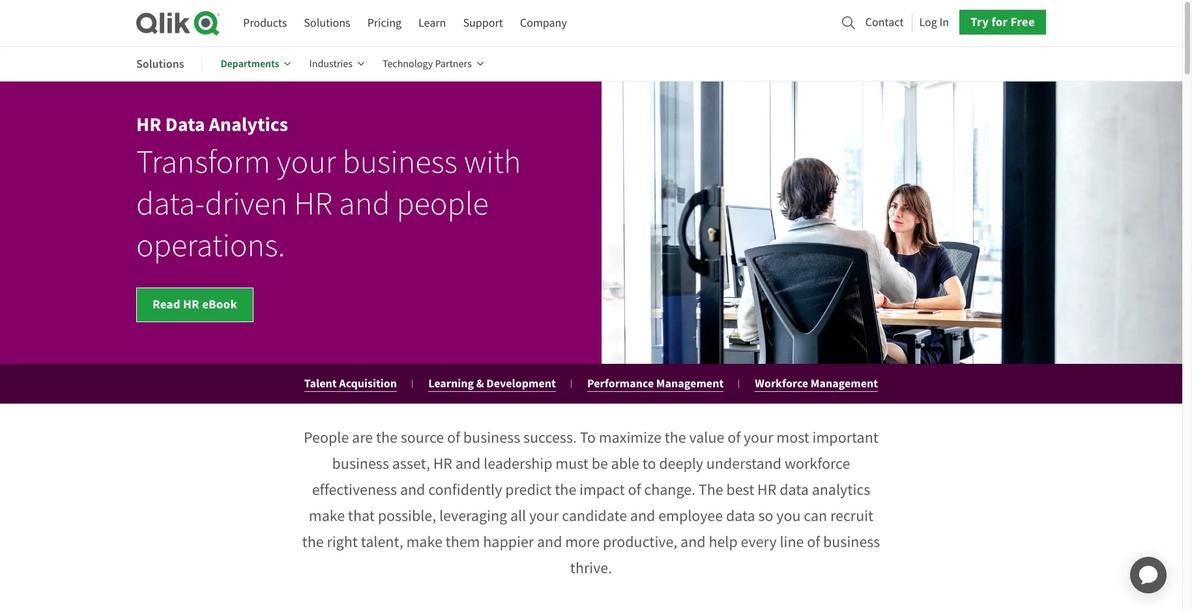 Task type: locate. For each thing, give the bounding box(es) containing it.
1 vertical spatial solutions
[[136, 56, 184, 71]]

data left so
[[727, 506, 756, 526]]

solutions
[[304, 16, 351, 31], [136, 56, 184, 71]]

candidate
[[562, 506, 628, 526]]

0 horizontal spatial data
[[727, 506, 756, 526]]

contact
[[866, 15, 904, 30]]

0 horizontal spatial solutions
[[136, 56, 184, 71]]

workforce
[[785, 454, 851, 474]]

hr data analytics transform your business with data-driven hr and people operations.
[[136, 112, 521, 266]]

support link
[[463, 11, 503, 35]]

talent acquisition
[[304, 376, 397, 391]]

and inside hr data analytics transform your business with data-driven hr and people operations.
[[339, 184, 390, 224]]

learning & development link
[[429, 376, 556, 392]]

maximize
[[599, 428, 662, 447]]

1 horizontal spatial data
[[780, 480, 809, 500]]

your inside hr data analytics transform your business with data-driven hr and people operations.
[[277, 142, 336, 183]]

predict
[[506, 480, 552, 500]]

1 vertical spatial your
[[744, 428, 774, 447]]

solutions for solutions link
[[304, 16, 351, 31]]

solutions inside the qlik main element
[[304, 16, 351, 31]]

of right value
[[728, 428, 741, 447]]

0 vertical spatial your
[[277, 142, 336, 183]]

the
[[376, 428, 398, 447], [665, 428, 687, 447], [555, 480, 577, 500], [302, 532, 324, 552]]

solutions menu bar
[[136, 48, 502, 80]]

make up right
[[309, 506, 345, 526]]

1 horizontal spatial solutions
[[304, 16, 351, 31]]

0 horizontal spatial make
[[309, 506, 345, 526]]

most
[[777, 428, 810, 447]]

management up value
[[657, 376, 724, 391]]

hr
[[136, 112, 162, 138], [294, 184, 333, 224], [183, 296, 200, 312], [434, 454, 453, 474], [758, 480, 777, 500]]

analytics
[[209, 112, 288, 138]]

every
[[741, 532, 777, 552]]

products
[[243, 16, 287, 31]]

management
[[657, 376, 724, 391], [811, 376, 879, 391]]

success.
[[524, 428, 577, 447]]

to
[[580, 428, 596, 447]]

solutions inside menu bar
[[136, 56, 184, 71]]

be
[[592, 454, 608, 474]]

management for performance management
[[657, 376, 724, 391]]

1 horizontal spatial make
[[407, 532, 443, 552]]

are
[[352, 428, 373, 447]]

contact link
[[866, 12, 904, 33]]

2 vertical spatial your
[[530, 506, 559, 526]]

application
[[1115, 541, 1183, 609]]

performance management link
[[588, 376, 724, 392]]

industries
[[309, 57, 353, 70]]

employee
[[659, 506, 723, 526]]

management up important
[[811, 376, 879, 391]]

industries link
[[309, 48, 365, 80]]

business inside hr data analytics transform your business with data-driven hr and people operations.
[[343, 142, 458, 183]]

0 horizontal spatial management
[[657, 376, 724, 391]]

for
[[992, 14, 1009, 30]]

performance management
[[588, 376, 724, 391]]

people
[[304, 428, 349, 447]]

2 management from the left
[[811, 376, 879, 391]]

able
[[612, 454, 640, 474]]

data up you
[[780, 480, 809, 500]]

2 horizontal spatial your
[[744, 428, 774, 447]]

the
[[699, 480, 724, 500]]

to
[[643, 454, 657, 474]]

1 horizontal spatial management
[[811, 376, 879, 391]]

performance
[[588, 376, 654, 391]]

of right the line at the bottom right
[[808, 532, 821, 552]]

value
[[690, 428, 725, 447]]

workforce
[[756, 376, 809, 391]]

menu bar containing products
[[243, 11, 567, 35]]

0 vertical spatial solutions
[[304, 16, 351, 31]]

1 vertical spatial data
[[727, 506, 756, 526]]

solutions down go to the home page. image
[[136, 56, 184, 71]]

make
[[309, 506, 345, 526], [407, 532, 443, 552]]

learning
[[429, 376, 474, 391]]

solutions up "industries"
[[304, 16, 351, 31]]

asset,
[[392, 454, 430, 474]]

support
[[463, 16, 503, 31]]

1 management from the left
[[657, 376, 724, 391]]

of
[[447, 428, 461, 447], [728, 428, 741, 447], [628, 480, 641, 500], [808, 532, 821, 552]]

and
[[339, 184, 390, 224], [456, 454, 481, 474], [400, 480, 426, 500], [631, 506, 656, 526], [537, 532, 563, 552], [681, 532, 706, 552]]

try
[[971, 14, 990, 30]]

confidently
[[429, 480, 502, 500]]

1 horizontal spatial your
[[530, 506, 559, 526]]

partners
[[435, 57, 472, 70]]

0 vertical spatial data
[[780, 480, 809, 500]]

analytics
[[812, 480, 871, 500]]

so
[[759, 506, 774, 526]]

try for free link
[[960, 10, 1047, 35]]

effectiveness
[[312, 480, 397, 500]]

management inside "performance management" link
[[657, 376, 724, 391]]

log
[[920, 15, 938, 30]]

menu bar
[[243, 11, 567, 35]]

log in link
[[920, 12, 950, 33]]

learn
[[419, 16, 446, 31]]

your
[[277, 142, 336, 183], [744, 428, 774, 447], [530, 506, 559, 526]]

learning & development
[[429, 376, 556, 391]]

solutions for "solutions" menu bar
[[136, 56, 184, 71]]

0 horizontal spatial your
[[277, 142, 336, 183]]

the down "must"
[[555, 480, 577, 500]]

management inside workforce management link
[[811, 376, 879, 391]]

business up people
[[343, 142, 458, 183]]

management for workforce management
[[811, 376, 879, 391]]

of right source
[[447, 428, 461, 447]]

data
[[780, 480, 809, 500], [727, 506, 756, 526]]

business
[[343, 142, 458, 183], [464, 428, 521, 447], [332, 454, 389, 474], [824, 532, 881, 552]]

make down possible,
[[407, 532, 443, 552]]

departments link
[[221, 48, 291, 80]]



Task type: vqa. For each thing, say whether or not it's contained in the screenshot.
THE SOLUTIONS
yes



Task type: describe. For each thing, give the bounding box(es) containing it.
the up deeply
[[665, 428, 687, 447]]

productive,
[[603, 532, 678, 552]]

company link
[[520, 11, 567, 35]]

people are the source of business success. to maximize the value of your most important business asset, hr and leadership must be able to deeply understand workforce effectiveness and confidently predict the impact of change. the best hr data analytics make that possible, leveraging all your candidate and employee data so you can recruit the right talent, make them happier and more productive, and help every line of business thrive.
[[302, 428, 881, 578]]

all
[[511, 506, 527, 526]]

ebook
[[202, 296, 237, 312]]

talent,
[[361, 532, 404, 552]]

technology partners link
[[383, 48, 484, 80]]

read hr ebook
[[153, 296, 237, 312]]

talent acquisition link
[[304, 376, 397, 392]]

acquisition
[[339, 376, 397, 391]]

of down able
[[628, 480, 641, 500]]

free
[[1011, 14, 1036, 30]]

learn link
[[419, 11, 446, 35]]

menu bar inside the qlik main element
[[243, 11, 567, 35]]

workforce management
[[756, 376, 879, 391]]

solutions link
[[304, 11, 351, 35]]

leadership
[[484, 454, 553, 474]]

pricing
[[368, 16, 402, 31]]

line
[[780, 532, 805, 552]]

pricing link
[[368, 11, 402, 35]]

business down recruit
[[824, 532, 881, 552]]

the left right
[[302, 532, 324, 552]]

technology
[[383, 57, 433, 70]]

people
[[397, 184, 489, 224]]

data-
[[136, 184, 205, 224]]

more
[[566, 532, 600, 552]]

understand
[[707, 454, 782, 474]]

that
[[348, 506, 375, 526]]

transform
[[136, 142, 271, 183]]

talent
[[304, 376, 337, 391]]

possible,
[[378, 506, 436, 526]]

right
[[327, 532, 358, 552]]

leveraging
[[440, 506, 508, 526]]

operations.
[[136, 226, 285, 266]]

best
[[727, 480, 755, 500]]

driven
[[205, 184, 288, 224]]

recruit
[[831, 506, 874, 526]]

business down the are
[[332, 454, 389, 474]]

&
[[477, 376, 484, 391]]

workforce management link
[[756, 376, 879, 392]]

qlik main element
[[243, 10, 1047, 35]]

must
[[556, 454, 589, 474]]

important
[[813, 428, 879, 447]]

data
[[165, 112, 205, 138]]

development
[[487, 376, 556, 391]]

with
[[464, 142, 521, 183]]

help
[[709, 532, 738, 552]]

company
[[520, 16, 567, 31]]

thrive.
[[571, 558, 613, 578]]

read
[[153, 296, 181, 312]]

source
[[401, 428, 444, 447]]

deeply
[[660, 454, 704, 474]]

1 vertical spatial make
[[407, 532, 443, 552]]

impact
[[580, 480, 625, 500]]

try for free
[[971, 14, 1036, 30]]

read hr ebook link
[[136, 288, 254, 322]]

products link
[[243, 11, 287, 35]]

0 vertical spatial make
[[309, 506, 345, 526]]

departments
[[221, 57, 279, 70]]

business up 'leadership'
[[464, 428, 521, 447]]

can
[[804, 506, 828, 526]]

happier
[[484, 532, 534, 552]]

go to the home page. image
[[136, 10, 220, 36]]

technology partners
[[383, 57, 472, 70]]

you
[[777, 506, 801, 526]]

them
[[446, 532, 480, 552]]

in
[[940, 15, 950, 30]]

change.
[[645, 480, 696, 500]]

log in
[[920, 15, 950, 30]]

the right the are
[[376, 428, 398, 447]]



